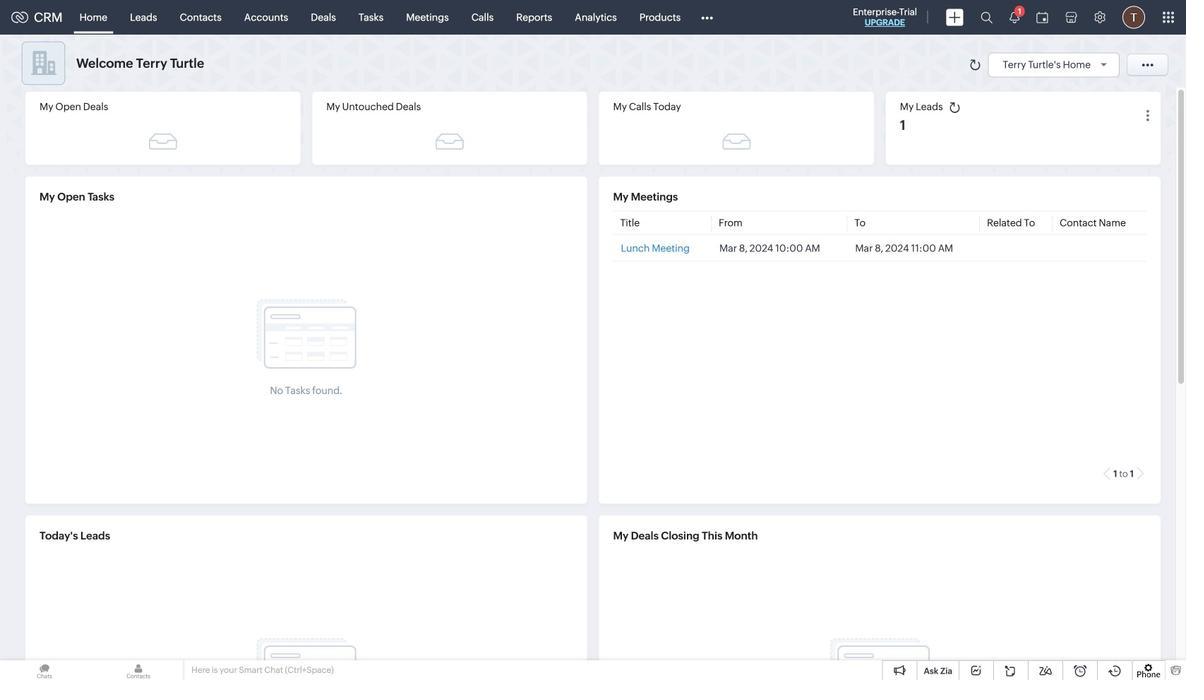 Task type: describe. For each thing, give the bounding box(es) containing it.
create menu element
[[938, 0, 973, 34]]

search element
[[973, 0, 1002, 35]]

chats image
[[0, 660, 89, 680]]

profile image
[[1123, 6, 1146, 29]]

signals element
[[1002, 0, 1028, 35]]

search image
[[981, 11, 993, 23]]



Task type: locate. For each thing, give the bounding box(es) containing it.
contacts image
[[94, 660, 183, 680]]

create menu image
[[947, 9, 964, 26]]

Other Modules field
[[692, 6, 723, 29]]

profile element
[[1115, 0, 1154, 34]]

calendar image
[[1037, 12, 1049, 23]]

logo image
[[11, 12, 28, 23]]



Task type: vqa. For each thing, say whether or not it's contained in the screenshot.
other modules field
yes



